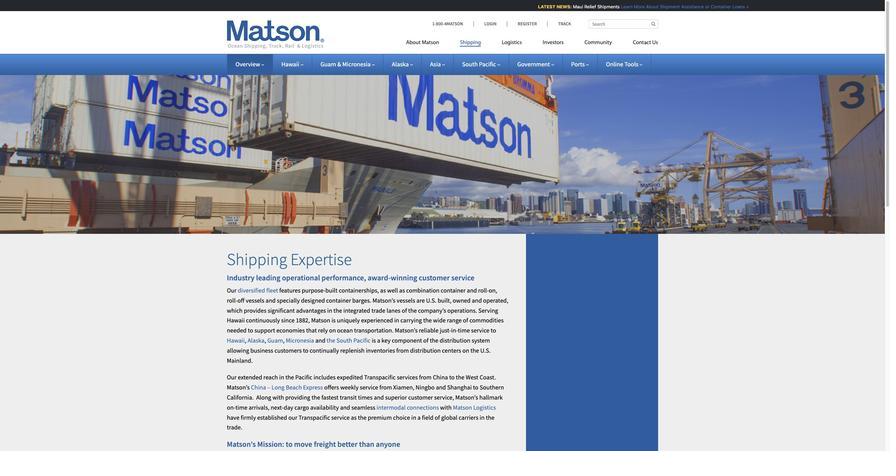 Task type: describe. For each thing, give the bounding box(es) containing it.
search image
[[652, 22, 656, 26]]

and right times
[[374, 394, 384, 402]]

service,
[[434, 394, 454, 402]]

contact
[[633, 40, 651, 46]]

of inside is a key component of the distribution system allowing business customers to continually replenish inventories from distribution centers on the u.s. mainland.
[[423, 337, 429, 345]]

investors link
[[532, 37, 574, 51]]

register link
[[507, 21, 548, 27]]

service up owned
[[451, 273, 475, 283]]

guam link
[[267, 337, 283, 345]]

is inside features purpose-built containerships, as well as combination container and roll-on, roll-off vessels and specially designed container barges. matson's vessels are u.s. built, owned and operated, which provides significant advantages in the integrated trade lanes of the company's operations. serving hawaii continuously since 1882, matson is uniquely experienced in carrying the wide range of commodities needed to support economies that rely on ocean transportation. matson's reliable just-in-time service to hawaii , alaska , guam , micronesia and the south pacific
[[332, 317, 336, 325]]

0 vertical spatial alaska link
[[392, 60, 413, 68]]

mainland.
[[227, 357, 253, 365]]

to right needed
[[248, 327, 253, 335]]

community
[[585, 40, 612, 46]]

ningbo
[[416, 384, 435, 392]]

availability
[[310, 404, 339, 412]]

business
[[251, 347, 273, 355]]

combination
[[406, 287, 440, 295]]

2 horizontal spatial as
[[399, 287, 405, 295]]

china – long beach express
[[251, 384, 323, 392]]

superior
[[385, 394, 407, 402]]

in down lanes
[[394, 317, 399, 325]]

the down system
[[471, 347, 479, 355]]

shipping for shipping expertise
[[227, 249, 287, 270]]

on inside features purpose-built containerships, as well as combination container and roll-on, roll-off vessels and specially designed container barges. matson's vessels are u.s. built, owned and operated, which provides significant advantages in the integrated trade lanes of the company's operations. serving hawaii continuously since 1882, matson is uniquely experienced in carrying the wide range of commodities needed to support economies that rely on ocean transportation. matson's reliable just-in-time service to hawaii , alaska , guam , micronesia and the south pacific
[[329, 327, 336, 335]]

industry leading operational performance, award-winning customer service
[[227, 273, 475, 283]]

since
[[281, 317, 295, 325]]

trade.
[[227, 424, 242, 432]]

2 vertical spatial hawaii
[[227, 337, 245, 345]]

arrivals,
[[249, 404, 270, 412]]

barges.
[[352, 297, 371, 305]]

west
[[466, 374, 479, 382]]

allowing
[[227, 347, 249, 355]]

ocean
[[337, 327, 353, 335]]

government link
[[517, 60, 554, 68]]

1 vessels from the left
[[246, 297, 264, 305]]

providing
[[285, 394, 310, 402]]

from inside the offers weekly service from xiamen, ningbo and shanghai to southern california.  along with providing the fastest transit times and superior customer service, matson's hallmark on-time arrivals, next-day cargo availability and seamless
[[380, 384, 392, 392]]

1 vertical spatial distribution
[[410, 347, 441, 355]]

features purpose-built containerships, as well as combination container and roll-on, roll-off vessels and specially designed container barges. matson's vessels are u.s. built, owned and operated, which provides significant advantages in the integrated trade lanes of the company's operations. serving hawaii continuously since 1882, matson is uniquely experienced in carrying the wide range of commodities needed to support economies that rely on ocean transportation. matson's reliable just-in-time service to hawaii , alaska , guam , micronesia and the south pacific
[[227, 287, 509, 345]]

shipping expertise
[[227, 249, 352, 270]]

with inside the offers weekly service from xiamen, ningbo and shanghai to southern california.  along with providing the fastest transit times and superior customer service, matson's hallmark on-time arrivals, next-day cargo availability and seamless
[[273, 394, 284, 402]]

of inside intermodal connections with matson logistics have firmly established our transpacific service as the premium choice in a field of global carriers in the trade.
[[435, 414, 440, 422]]

0 vertical spatial alaska
[[392, 60, 409, 68]]

cargo
[[295, 404, 309, 412]]

u.s. inside is a key component of the distribution system allowing business customers to continually replenish inventories from distribution centers on the u.s. mainland.
[[480, 347, 491, 355]]

about matson
[[406, 40, 439, 46]]

china – long beach express link
[[251, 384, 323, 392]]

register
[[518, 21, 537, 27]]

support
[[255, 327, 275, 335]]

overview link
[[236, 60, 264, 68]]

1-800-4matson link
[[432, 21, 474, 27]]

2 , from the left
[[265, 337, 266, 345]]

assistance
[[680, 4, 702, 9]]

matson inside features purpose-built containerships, as well as combination container and roll-on, roll-off vessels and specially designed container barges. matson's vessels are u.s. built, owned and operated, which provides significant advantages in the integrated trade lanes of the company's operations. serving hawaii continuously since 1882, matson is uniquely experienced in carrying the wide range of commodities needed to support economies that rely on ocean transportation. matson's reliable just-in-time service to hawaii , alaska , guam , micronesia and the south pacific
[[311, 317, 330, 325]]

1 horizontal spatial micronesia
[[342, 60, 371, 68]]

0 horizontal spatial container
[[326, 297, 351, 305]]

0 horizontal spatial china
[[251, 384, 266, 392]]

micronesia inside features purpose-built containerships, as well as combination container and roll-on, roll-off vessels and specially designed container barges. matson's vessels are u.s. built, owned and operated, which provides significant advantages in the integrated trade lanes of the company's operations. serving hawaii continuously since 1882, matson is uniquely experienced in carrying the wide range of commodities needed to support economies that rely on ocean transportation. matson's reliable just-in-time service to hawaii , alaska , guam , micronesia and the south pacific
[[286, 337, 314, 345]]

winning
[[391, 273, 417, 283]]

matson's inside our extended reach in the pacific includes expedited transpacific services from china to the west coast. matson's
[[227, 384, 250, 392]]

–
[[267, 384, 270, 392]]

online tools link
[[606, 60, 643, 68]]

matson inside intermodal connections with matson logistics have firmly established our transpacific service as the premium choice in a field of global carriers in the trade.
[[453, 404, 472, 412]]

in inside our extended reach in the pacific includes expedited transpacific services from china to the west coast. matson's
[[279, 374, 284, 382]]

continuously
[[246, 317, 280, 325]]

serving
[[478, 307, 498, 315]]

uniquely
[[337, 317, 360, 325]]

loans
[[731, 4, 743, 9]]

carriers
[[459, 414, 479, 422]]

in down matson logistics link
[[480, 414, 485, 422]]

california.
[[227, 394, 254, 402]]

tools
[[625, 60, 639, 68]]

the down reliable
[[430, 337, 439, 345]]

range
[[447, 317, 462, 325]]

0 vertical spatial distribution
[[440, 337, 470, 345]]

south pacific link
[[462, 60, 500, 68]]

lanes
[[387, 307, 401, 315]]

1 vertical spatial hawaii
[[227, 317, 245, 325]]

the up the carrying
[[408, 307, 417, 315]]

the inside the offers weekly service from xiamen, ningbo and shanghai to southern california.  along with providing the fastest transit times and superior customer service, matson's hallmark on-time arrivals, next-day cargo availability and seamless
[[312, 394, 320, 402]]

leading
[[256, 273, 281, 283]]

1 horizontal spatial south
[[462, 60, 478, 68]]

us
[[652, 40, 658, 46]]

a inside intermodal connections with matson logistics have firmly established our transpacific service as the premium choice in a field of global carriers in the trade.
[[418, 414, 421, 422]]

more
[[632, 4, 643, 9]]

and up serving at the bottom of page
[[472, 297, 482, 305]]

alaska inside features purpose-built containerships, as well as combination container and roll-on, roll-off vessels and specially designed container barges. matson's vessels are u.s. built, owned and operated, which provides significant advantages in the integrated trade lanes of the company's operations. serving hawaii continuously since 1882, matson is uniquely experienced in carrying the wide range of commodities needed to support economies that rely on ocean transportation. matson's reliable just-in-time service to hawaii , alaska , guam , micronesia and the south pacific
[[248, 337, 265, 345]]

overview
[[236, 60, 260, 68]]

1 horizontal spatial roll-
[[478, 287, 489, 295]]

1 horizontal spatial as
[[380, 287, 386, 295]]

award-
[[368, 273, 391, 283]]

of right lanes
[[402, 307, 407, 315]]

express
[[303, 384, 323, 392]]

our
[[288, 414, 297, 422]]

reliable
[[419, 327, 439, 335]]

established
[[257, 414, 287, 422]]

the up uniquely
[[334, 307, 342, 315]]

2 vessels from the left
[[397, 297, 415, 305]]

expedited
[[337, 374, 363, 382]]

guam inside features purpose-built containerships, as well as combination container and roll-on, roll-off vessels and specially designed container barges. matson's vessels are u.s. built, owned and operated, which provides significant advantages in the integrated trade lanes of the company's operations. serving hawaii continuously since 1882, matson is uniquely experienced in carrying the wide range of commodities needed to support economies that rely on ocean transportation. matson's reliable just-in-time service to hawaii , alaska , guam , micronesia and the south pacific
[[267, 337, 283, 345]]

asia
[[430, 60, 441, 68]]

0 vertical spatial customer
[[419, 273, 450, 283]]

to inside our extended reach in the pacific includes expedited transpacific services from china to the west coast. matson's
[[449, 374, 455, 382]]

are
[[417, 297, 425, 305]]

contact us link
[[623, 37, 658, 51]]

4matson
[[445, 21, 463, 27]]

pacific inside features purpose-built containerships, as well as combination container and roll-on, roll-off vessels and specially designed container barges. matson's vessels are u.s. built, owned and operated, which provides significant advantages in the integrated trade lanes of the company's operations. serving hawaii continuously since 1882, matson is uniquely experienced in carrying the wide range of commodities needed to support economies that rely on ocean transportation. matson's reliable just-in-time service to hawaii , alaska , guam , micronesia and the south pacific
[[354, 337, 371, 345]]

800-
[[436, 21, 445, 27]]

in right advantages
[[327, 307, 332, 315]]

premium
[[368, 414, 392, 422]]

that
[[306, 327, 317, 335]]

commodities
[[470, 317, 504, 325]]

track link
[[548, 21, 571, 27]]

matson's inside the offers weekly service from xiamen, ningbo and shanghai to southern california.  along with providing the fastest transit times and superior customer service, matson's hallmark on-time arrivals, next-day cargo availability and seamless
[[455, 394, 478, 402]]

service inside features purpose-built containerships, as well as combination container and roll-on, roll-off vessels and specially designed container barges. matson's vessels are u.s. built, owned and operated, which provides significant advantages in the integrated trade lanes of the company's operations. serving hawaii continuously since 1882, matson is uniquely experienced in carrying the wide range of commodities needed to support economies that rely on ocean transportation. matson's reliable just-in-time service to hawaii , alaska , guam , micronesia and the south pacific
[[471, 327, 490, 335]]

next-
[[271, 404, 284, 412]]

our diversified fleet
[[227, 287, 278, 295]]

from inside our extended reach in the pacific includes expedited transpacific services from china to the west coast. matson's
[[419, 374, 432, 382]]

&
[[337, 60, 341, 68]]

2 horizontal spatial pacific
[[479, 60, 496, 68]]

choice
[[393, 414, 410, 422]]

operations.
[[448, 307, 477, 315]]

investors
[[543, 40, 564, 46]]

to inside the offers weekly service from xiamen, ningbo and shanghai to southern california.  along with providing the fastest transit times and superior customer service, matson's hallmark on-time arrivals, next-day cargo availability and seamless
[[473, 384, 479, 392]]

shipment
[[658, 4, 678, 9]]

the up shanghai
[[456, 374, 465, 382]]

of down the operations.
[[463, 317, 468, 325]]

and up owned
[[467, 287, 477, 295]]

matson's up trade
[[373, 297, 396, 305]]

shipping for shipping
[[460, 40, 481, 46]]

asia link
[[430, 60, 445, 68]]

shipping link
[[450, 37, 492, 51]]

news:
[[555, 4, 570, 9]]

economies
[[276, 327, 305, 335]]

to down commodities
[[491, 327, 496, 335]]

off
[[238, 297, 245, 305]]

in down intermodal connections "link"
[[411, 414, 416, 422]]



Task type: vqa. For each thing, say whether or not it's contained in the screenshot.
Track's Your
no



Task type: locate. For each thing, give the bounding box(es) containing it.
alaska up business at the bottom left of page
[[248, 337, 265, 345]]

logistics down the register link
[[502, 40, 522, 46]]

logistics link
[[492, 37, 532, 51]]

alaska link down about matson
[[392, 60, 413, 68]]

0 vertical spatial hawaii
[[281, 60, 299, 68]]

1 horizontal spatial hawaii link
[[281, 60, 304, 68]]

1 horizontal spatial alaska link
[[392, 60, 413, 68]]

blue matson logo with ocean, shipping, truck, rail and logistics written beneath it. image
[[227, 21, 324, 49]]

as down the 'seamless'
[[351, 414, 357, 422]]

3 , from the left
[[283, 337, 285, 345]]

1 vertical spatial shipping
[[227, 249, 287, 270]]

1 vertical spatial about
[[406, 40, 421, 46]]

pacific inside our extended reach in the pacific includes expedited transpacific services from china to the west coast. matson's
[[295, 374, 312, 382]]

integrated
[[343, 307, 370, 315]]

the down the 'seamless'
[[358, 414, 367, 422]]

service inside intermodal connections with matson logistics have firmly established our transpacific service as the premium choice in a field of global carriers in the trade.
[[331, 414, 350, 422]]

with inside intermodal connections with matson logistics have firmly established our transpacific service as the premium choice in a field of global carriers in the trade.
[[440, 404, 452, 412]]

matson's mission: to move freight better than anyone
[[227, 440, 400, 449]]

0 vertical spatial container
[[441, 287, 466, 295]]

0 vertical spatial transpacific
[[364, 374, 396, 382]]

latest news: maui relief shipments learn more about shipment assistance or container loans >
[[537, 4, 748, 9]]

our left extended
[[227, 374, 237, 382]]

1 vertical spatial container
[[326, 297, 351, 305]]

transpacific inside our extended reach in the pacific includes expedited transpacific services from china to the west coast. matson's
[[364, 374, 396, 382]]

Search search field
[[589, 19, 658, 29]]

1 vertical spatial customer
[[408, 394, 433, 402]]

as right well
[[399, 287, 405, 295]]

with down long
[[273, 394, 284, 402]]

the up reliable
[[423, 317, 432, 325]]

south inside features purpose-built containerships, as well as combination container and roll-on, roll-off vessels and specially designed container barges. matson's vessels are u.s. built, owned and operated, which provides significant advantages in the integrated trade lanes of the company's operations. serving hawaii continuously since 1882, matson is uniquely experienced in carrying the wide range of commodities needed to support economies that rely on ocean transportation. matson's reliable just-in-time service to hawaii , alaska , guam , micronesia and the south pacific
[[337, 337, 352, 345]]

0 horizontal spatial from
[[380, 384, 392, 392]]

0 horizontal spatial time
[[236, 404, 247, 412]]

vessels left are
[[397, 297, 415, 305]]

learn more about shipment assistance or container loans > link
[[619, 4, 748, 9]]

2 vertical spatial pacific
[[295, 374, 312, 382]]

micronesia
[[342, 60, 371, 68], [286, 337, 314, 345]]

matson's up component
[[395, 327, 418, 335]]

1 vertical spatial matson
[[311, 317, 330, 325]]

the up continually
[[327, 337, 335, 345]]

shipping up south pacific
[[460, 40, 481, 46]]

of right field
[[435, 414, 440, 422]]

our for our extended reach in the pacific includes expedited transpacific services from china to the west coast. matson's
[[227, 374, 237, 382]]

1 horizontal spatial a
[[418, 414, 421, 422]]

0 vertical spatial china
[[433, 374, 448, 382]]

0 vertical spatial south
[[462, 60, 478, 68]]

on right 'rely'
[[329, 327, 336, 335]]

about inside top menu navigation
[[406, 40, 421, 46]]

1 vertical spatial is
[[372, 337, 376, 345]]

global
[[441, 414, 458, 422]]

alaska link up business at the bottom left of page
[[248, 337, 265, 345]]

service
[[451, 273, 475, 283], [471, 327, 490, 335], [360, 384, 378, 392], [331, 414, 350, 422]]

0 vertical spatial our
[[227, 287, 237, 295]]

track
[[558, 21, 571, 27]]

in up long
[[279, 374, 284, 382]]

0 horizontal spatial on
[[329, 327, 336, 335]]

from up ningbo
[[419, 374, 432, 382]]

1 horizontal spatial matson
[[422, 40, 439, 46]]

service inside the offers weekly service from xiamen, ningbo and shanghai to southern california.  along with providing the fastest transit times and superior customer service, matson's hallmark on-time arrivals, next-day cargo availability and seamless
[[360, 384, 378, 392]]

1 vertical spatial china
[[251, 384, 266, 392]]

alaska down about matson
[[392, 60, 409, 68]]

hawaii link down blue matson logo with ocean, shipping, truck, rail and logistics written beneath it.
[[281, 60, 304, 68]]

to up shanghai
[[449, 374, 455, 382]]

mission:
[[257, 440, 284, 449]]

service up times
[[360, 384, 378, 392]]

maui
[[571, 4, 582, 9]]

2 our from the top
[[227, 374, 237, 382]]

0 horizontal spatial micronesia
[[286, 337, 314, 345]]

matson up 'rely'
[[311, 317, 330, 325]]

1 horizontal spatial is
[[372, 337, 376, 345]]

customer inside the offers weekly service from xiamen, ningbo and shanghai to southern california.  along with providing the fastest transit times and superior customer service, matson's hallmark on-time arrivals, next-day cargo availability and seamless
[[408, 394, 433, 402]]

1 horizontal spatial with
[[440, 404, 452, 412]]

0 horizontal spatial alaska link
[[248, 337, 265, 345]]

1 horizontal spatial alaska
[[392, 60, 409, 68]]

shipping inside shipping link
[[460, 40, 481, 46]]

1 horizontal spatial china
[[433, 374, 448, 382]]

section
[[517, 234, 667, 451]]

built,
[[438, 297, 452, 305]]

0 vertical spatial u.s.
[[426, 297, 437, 305]]

1 vertical spatial time
[[236, 404, 247, 412]]

1 horizontal spatial logistics
[[502, 40, 522, 46]]

1 horizontal spatial ,
[[265, 337, 266, 345]]

south down shipping link
[[462, 60, 478, 68]]

ports link
[[571, 60, 589, 68]]

0 vertical spatial is
[[332, 317, 336, 325]]

contact us
[[633, 40, 658, 46]]

hawaii down needed
[[227, 337, 245, 345]]

online
[[606, 60, 623, 68]]

1882,
[[296, 317, 310, 325]]

,
[[245, 337, 246, 345], [265, 337, 266, 345], [283, 337, 285, 345]]

container
[[709, 4, 730, 9]]

guam
[[321, 60, 336, 68], [267, 337, 283, 345]]

customer up combination
[[419, 273, 450, 283]]

is left uniquely
[[332, 317, 336, 325]]

1 vertical spatial roll-
[[227, 297, 238, 305]]

micronesia right &
[[342, 60, 371, 68]]

transpacific
[[364, 374, 396, 382], [299, 414, 330, 422]]

0 horizontal spatial u.s.
[[426, 297, 437, 305]]

trade
[[372, 307, 385, 315]]

0 horizontal spatial logistics
[[473, 404, 496, 412]]

1 vertical spatial alaska link
[[248, 337, 265, 345]]

pacific
[[479, 60, 496, 68], [354, 337, 371, 345], [295, 374, 312, 382]]

as inside intermodal connections with matson logistics have firmly established our transpacific service as the premium choice in a field of global carriers in the trade.
[[351, 414, 357, 422]]

from inside is a key component of the distribution system allowing business customers to continually replenish inventories from distribution centers on the u.s. mainland.
[[396, 347, 409, 355]]

0 vertical spatial guam
[[321, 60, 336, 68]]

0 horizontal spatial with
[[273, 394, 284, 402]]

0 vertical spatial with
[[273, 394, 284, 402]]

1 vertical spatial pacific
[[354, 337, 371, 345]]

0 horizontal spatial a
[[377, 337, 380, 345]]

guam left &
[[321, 60, 336, 68]]

intermodal connections link
[[377, 404, 439, 412]]

1 horizontal spatial guam
[[321, 60, 336, 68]]

about matson link
[[406, 37, 450, 51]]

hawaii link down needed
[[227, 337, 245, 345]]

on inside is a key component of the distribution system allowing business customers to continually replenish inventories from distribution centers on the u.s. mainland.
[[463, 347, 469, 355]]

replenish
[[340, 347, 365, 355]]

time down range
[[458, 327, 470, 335]]

china up ningbo
[[433, 374, 448, 382]]

connections
[[407, 404, 439, 412]]

2 vertical spatial matson
[[453, 404, 472, 412]]

1 horizontal spatial on
[[463, 347, 469, 355]]

long
[[272, 384, 285, 392]]

diversified
[[238, 287, 265, 295]]

time inside features purpose-built containerships, as well as combination container and roll-on, roll-off vessels and specially designed container barges. matson's vessels are u.s. built, owned and operated, which provides significant advantages in the integrated trade lanes of the company's operations. serving hawaii continuously since 1882, matson is uniquely experienced in carrying the wide range of commodities needed to support economies that rely on ocean transportation. matson's reliable just-in-time service to hawaii , alaska , guam , micronesia and the south pacific
[[458, 327, 470, 335]]

0 vertical spatial micronesia
[[342, 60, 371, 68]]

customer
[[419, 273, 450, 283], [408, 394, 433, 402]]

logistics inside intermodal connections with matson logistics have firmly established our transpacific service as the premium choice in a field of global carriers in the trade.
[[473, 404, 496, 412]]

the down matson logistics link
[[486, 414, 495, 422]]

our down the industry at the left bottom of page
[[227, 287, 237, 295]]

to inside is a key component of the distribution system allowing business customers to continually replenish inventories from distribution centers on the u.s. mainland.
[[303, 347, 308, 355]]

0 horizontal spatial as
[[351, 414, 357, 422]]

and down transit
[[340, 404, 350, 412]]

fastest
[[321, 394, 339, 402]]

seamless
[[351, 404, 375, 412]]

matson logistics link
[[453, 404, 496, 412]]

1 vertical spatial alaska
[[248, 337, 265, 345]]

1 horizontal spatial pacific
[[354, 337, 371, 345]]

fleet
[[266, 287, 278, 295]]

1 vertical spatial guam
[[267, 337, 283, 345]]

1 horizontal spatial container
[[441, 287, 466, 295]]

0 horizontal spatial vessels
[[246, 297, 264, 305]]

container up owned
[[441, 287, 466, 295]]

a inside is a key component of the distribution system allowing business customers to continually replenish inventories from distribution centers on the u.s. mainland.
[[377, 337, 380, 345]]

with down service,
[[440, 404, 452, 412]]

latest
[[537, 4, 554, 9]]

0 horizontal spatial is
[[332, 317, 336, 325]]

roll-
[[478, 287, 489, 295], [227, 297, 238, 305]]

customers
[[275, 347, 302, 355]]

matson down 1-
[[422, 40, 439, 46]]

logistics
[[502, 40, 522, 46], [473, 404, 496, 412]]

1 horizontal spatial u.s.
[[480, 347, 491, 355]]

provides
[[244, 307, 267, 315]]

u.s. up company's
[[426, 297, 437, 305]]

and down 'rely'
[[315, 337, 325, 345]]

1 vertical spatial south
[[337, 337, 352, 345]]

2 vertical spatial from
[[380, 384, 392, 392]]

1 horizontal spatial from
[[396, 347, 409, 355]]

1 vertical spatial a
[[418, 414, 421, 422]]

to left "move"
[[286, 440, 293, 449]]

0 vertical spatial logistics
[[502, 40, 522, 46]]

0 vertical spatial pacific
[[479, 60, 496, 68]]

service up system
[[471, 327, 490, 335]]

matson's up california.
[[227, 384, 250, 392]]

our inside our extended reach in the pacific includes expedited transpacific services from china to the west coast. matson's
[[227, 374, 237, 382]]

, up customers
[[283, 337, 285, 345]]

online tools
[[606, 60, 639, 68]]

0 vertical spatial from
[[396, 347, 409, 355]]

matson up carriers
[[453, 404, 472, 412]]

container down built
[[326, 297, 351, 305]]

logistics down hallmark
[[473, 404, 496, 412]]

1 horizontal spatial vessels
[[397, 297, 415, 305]]

distribution down reliable
[[410, 347, 441, 355]]

0 horizontal spatial pacific
[[295, 374, 312, 382]]

customer up connections
[[408, 394, 433, 402]]

0 horizontal spatial south
[[337, 337, 352, 345]]

just-
[[440, 327, 451, 335]]

1 vertical spatial our
[[227, 374, 237, 382]]

2 horizontal spatial ,
[[283, 337, 285, 345]]

to down west
[[473, 384, 479, 392]]

0 vertical spatial matson
[[422, 40, 439, 46]]

service down availability
[[331, 414, 350, 422]]

, left guam link on the left of page
[[265, 337, 266, 345]]

1 vertical spatial transpacific
[[299, 414, 330, 422]]

login
[[484, 21, 497, 27]]

south down ocean
[[337, 337, 352, 345]]

southern
[[480, 384, 504, 392]]

0 horizontal spatial roll-
[[227, 297, 238, 305]]

transpacific up the offers weekly service from xiamen, ningbo and shanghai to southern california.  along with providing the fastest transit times and superior customer service, matson's hallmark on-time arrivals, next-day cargo availability and seamless
[[364, 374, 396, 382]]

1 vertical spatial hawaii link
[[227, 337, 245, 345]]

day
[[284, 404, 293, 412]]

vessels
[[246, 297, 264, 305], [397, 297, 415, 305]]

0 vertical spatial shipping
[[460, 40, 481, 46]]

hawaii up needed
[[227, 317, 245, 325]]

transpacific inside intermodal connections with matson logistics have firmly established our transpacific service as the premium choice in a field of global carriers in the trade.
[[299, 414, 330, 422]]

operated,
[[483, 297, 509, 305]]

our extended reach in the pacific includes expedited transpacific services from china to the west coast. matson's
[[227, 374, 496, 392]]

advantages
[[296, 307, 326, 315]]

0 horizontal spatial matson
[[311, 317, 330, 325]]

time inside the offers weekly service from xiamen, ningbo and shanghai to southern california.  along with providing the fastest transit times and superior customer service, matson's hallmark on-time arrivals, next-day cargo availability and seamless
[[236, 404, 247, 412]]

login link
[[474, 21, 507, 27]]

pacific down shipping link
[[479, 60, 496, 68]]

0 horizontal spatial guam
[[267, 337, 283, 345]]

micronesia down economies
[[286, 337, 314, 345]]

transit
[[340, 394, 357, 402]]

china inside our extended reach in the pacific includes expedited transpacific services from china to the west coast. matson's
[[433, 374, 448, 382]]

anyone
[[376, 440, 400, 449]]

shipping
[[460, 40, 481, 46], [227, 249, 287, 270]]

pacific up express
[[295, 374, 312, 382]]

is
[[332, 317, 336, 325], [372, 337, 376, 345]]

matson's down shanghai
[[455, 394, 478, 402]]

industry
[[227, 273, 255, 283]]

, up allowing
[[245, 337, 246, 345]]

shipping up leading
[[227, 249, 287, 270]]

on right centers
[[463, 347, 469, 355]]

a
[[377, 337, 380, 345], [418, 414, 421, 422]]

None search field
[[589, 19, 658, 29]]

1 vertical spatial on
[[463, 347, 469, 355]]

offers
[[324, 384, 339, 392]]

as left well
[[380, 287, 386, 295]]

on,
[[489, 287, 497, 295]]

0 horizontal spatial shipping
[[227, 249, 287, 270]]

1-
[[432, 21, 436, 27]]

vessels up provides
[[246, 297, 264, 305]]

0 horizontal spatial about
[[406, 40, 421, 46]]

is inside is a key component of the distribution system allowing business customers to continually replenish inventories from distribution centers on the u.s. mainland.
[[372, 337, 376, 345]]

our for our diversified fleet
[[227, 287, 237, 295]]

reach
[[263, 374, 278, 382]]

1 our from the top
[[227, 287, 237, 295]]

is down transportation.
[[372, 337, 376, 345]]

matson's down trade.
[[227, 440, 256, 449]]

china left –
[[251, 384, 266, 392]]

is a key component of the distribution system allowing business customers to continually replenish inventories from distribution centers on the u.s. mainland.
[[227, 337, 491, 365]]

1 , from the left
[[245, 337, 246, 345]]

times
[[358, 394, 373, 402]]

banner image
[[0, 64, 885, 234]]

guam down support
[[267, 337, 283, 345]]

key
[[382, 337, 391, 345]]

hawaii down blue matson logo with ocean, shipping, truck, rail and logistics written beneath it.
[[281, 60, 299, 68]]

and up service,
[[436, 384, 446, 392]]

u.s. inside features purpose-built containerships, as well as combination container and roll-on, roll-off vessels and specially designed container barges. matson's vessels are u.s. built, owned and operated, which provides significant advantages in the integrated trade lanes of the company's operations. serving hawaii continuously since 1882, matson is uniquely experienced in carrying the wide range of commodities needed to support economies that rely on ocean transportation. matson's reliable just-in-time service to hawaii , alaska , guam , micronesia and the south pacific
[[426, 297, 437, 305]]

diversified fleet link
[[238, 287, 278, 295]]

1 horizontal spatial about
[[644, 4, 657, 9]]

the up the china – long beach express on the left bottom of the page
[[285, 374, 294, 382]]

on-
[[227, 404, 236, 412]]

2 horizontal spatial matson
[[453, 404, 472, 412]]

2 horizontal spatial from
[[419, 374, 432, 382]]

from up superior
[[380, 384, 392, 392]]

distribution down "in-"
[[440, 337, 470, 345]]

with
[[273, 394, 284, 402], [440, 404, 452, 412]]

guam & micronesia
[[321, 60, 371, 68]]

or
[[704, 4, 708, 9]]

0 horizontal spatial hawaii link
[[227, 337, 245, 345]]

time down california.
[[236, 404, 247, 412]]

xiamen,
[[393, 384, 414, 392]]

field
[[422, 414, 434, 422]]

alaska
[[392, 60, 409, 68], [248, 337, 265, 345]]

well
[[387, 287, 398, 295]]

1 horizontal spatial shipping
[[460, 40, 481, 46]]

0 vertical spatial about
[[644, 4, 657, 9]]

coast.
[[480, 374, 496, 382]]

system
[[472, 337, 490, 345]]

0 horizontal spatial transpacific
[[299, 414, 330, 422]]

transpacific down availability
[[299, 414, 330, 422]]

container
[[441, 287, 466, 295], [326, 297, 351, 305]]

learn
[[619, 4, 631, 9]]

u.s. down system
[[480, 347, 491, 355]]

specially
[[277, 297, 300, 305]]

0 vertical spatial a
[[377, 337, 380, 345]]

top menu navigation
[[406, 37, 658, 51]]

company's
[[418, 307, 446, 315]]

rely
[[318, 327, 328, 335]]

matson inside top menu navigation
[[422, 40, 439, 46]]

from down component
[[396, 347, 409, 355]]

logistics inside top menu navigation
[[502, 40, 522, 46]]

a left the key
[[377, 337, 380, 345]]

roll- up operated,
[[478, 287, 489, 295]]

0 vertical spatial roll-
[[478, 287, 489, 295]]

of down reliable
[[423, 337, 429, 345]]

0 horizontal spatial ,
[[245, 337, 246, 345]]

0 vertical spatial on
[[329, 327, 336, 335]]

and down fleet
[[266, 297, 276, 305]]

carrying
[[401, 317, 422, 325]]

as
[[380, 287, 386, 295], [399, 287, 405, 295], [351, 414, 357, 422]]

hawaii link
[[281, 60, 304, 68], [227, 337, 245, 345]]

operational
[[282, 273, 320, 283]]

1 vertical spatial from
[[419, 374, 432, 382]]

roll- up which
[[227, 297, 238, 305]]



